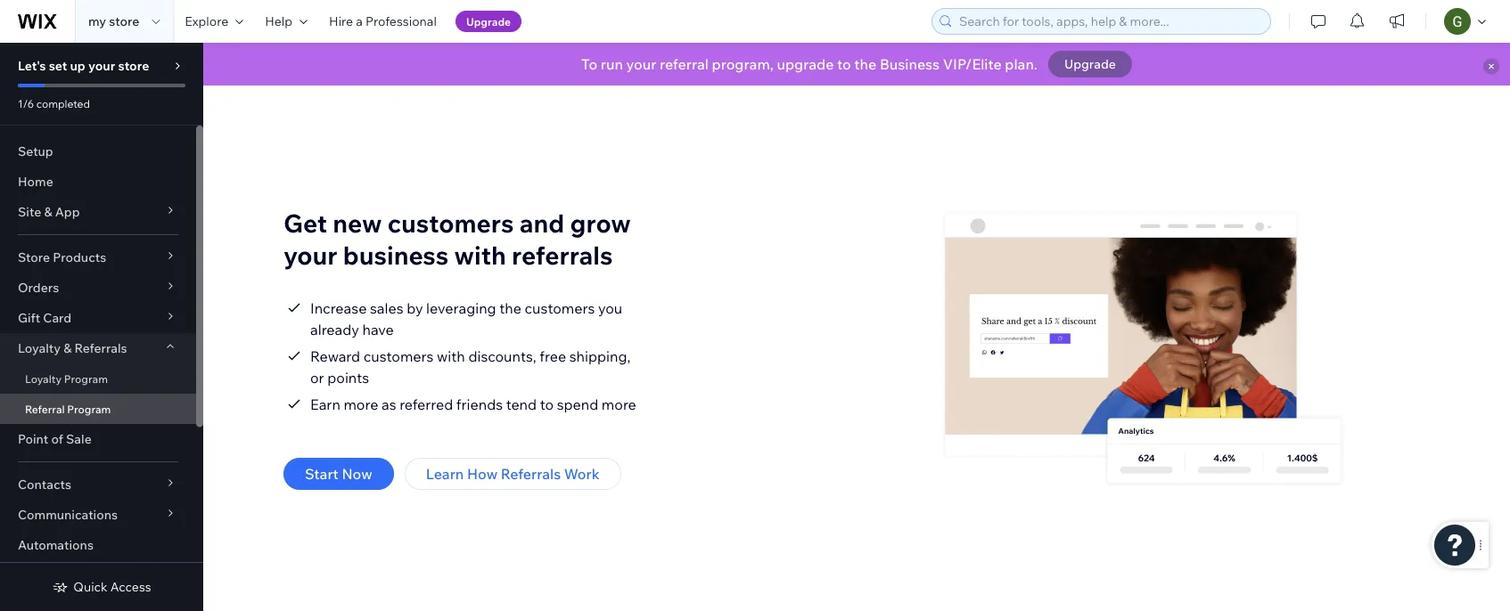 Task type: describe. For each thing, give the bounding box(es) containing it.
help
[[265, 13, 292, 29]]

orders
[[18, 280, 59, 295]]

home
[[18, 174, 53, 189]]

shipping,
[[569, 348, 631, 365]]

communications
[[18, 507, 118, 523]]

points
[[327, 369, 369, 387]]

start now
[[305, 465, 372, 483]]

explore
[[185, 13, 228, 29]]

a
[[356, 13, 363, 29]]

loyalty & referrals
[[18, 341, 127, 356]]

help button
[[254, 0, 318, 43]]

my
[[88, 13, 106, 29]]

hire
[[329, 13, 353, 29]]

store products button
[[0, 242, 196, 273]]

program,
[[712, 55, 774, 73]]

2 vertical spatial customers
[[363, 348, 434, 365]]

home link
[[0, 167, 196, 197]]

hire a professional
[[329, 13, 437, 29]]

completed
[[36, 97, 90, 110]]

business
[[880, 55, 940, 73]]

referral
[[25, 402, 65, 416]]

as
[[381, 396, 396, 414]]

card
[[43, 310, 71, 326]]

learn how referrals work
[[426, 465, 600, 483]]

by
[[407, 300, 423, 317]]

already
[[310, 321, 359, 339]]

run
[[601, 55, 623, 73]]

professional
[[366, 13, 437, 29]]

get
[[283, 207, 327, 238]]

plan.
[[1005, 55, 1038, 73]]

let's
[[18, 58, 46, 74]]

automations
[[18, 538, 94, 553]]

with inside increase sales by leveraging the customers you already have reward customers with discounts, free shipping, or points earn more as referred friends tend to spend more
[[437, 348, 465, 365]]

referral program
[[25, 402, 111, 416]]

leveraging
[[426, 300, 496, 317]]

store
[[18, 250, 50, 265]]

new
[[333, 207, 382, 238]]

communications button
[[0, 500, 196, 530]]

referrals for how
[[501, 465, 561, 483]]

hire a professional link
[[318, 0, 447, 43]]

friends
[[456, 396, 503, 414]]

or
[[310, 369, 324, 387]]

0 vertical spatial store
[[109, 13, 139, 29]]

contacts button
[[0, 470, 196, 500]]

learn
[[426, 465, 464, 483]]

loyalty program
[[25, 372, 108, 386]]

your inside get new customers and grow your business with referrals
[[283, 239, 337, 271]]

work
[[564, 465, 600, 483]]

gift card button
[[0, 303, 196, 333]]

spend
[[557, 396, 598, 414]]

tend
[[506, 396, 537, 414]]

1/6 completed
[[18, 97, 90, 110]]

2 more from the left
[[602, 396, 636, 414]]

& for site
[[44, 204, 52, 220]]

set
[[49, 58, 67, 74]]

quick access
[[73, 579, 151, 595]]

the inside increase sales by leveraging the customers you already have reward customers with discounts, free shipping, or points earn more as referred friends tend to spend more
[[499, 300, 521, 317]]

site
[[18, 204, 41, 220]]

loyalty & referrals button
[[0, 333, 196, 364]]

free
[[540, 348, 566, 365]]

app
[[55, 204, 80, 220]]

loyalty program link
[[0, 364, 196, 394]]

start now button
[[283, 458, 394, 490]]



Task type: locate. For each thing, give the bounding box(es) containing it.
upgrade inside 'to run your referral program, upgrade to the business vip/elite plan.' alert
[[1064, 56, 1116, 72]]

referrals inside popup button
[[74, 341, 127, 356]]

1 vertical spatial upgrade button
[[1048, 51, 1132, 78]]

reward
[[310, 348, 360, 365]]

& for loyalty
[[63, 341, 72, 356]]

1 horizontal spatial &
[[63, 341, 72, 356]]

with
[[454, 239, 506, 271], [437, 348, 465, 365]]

1 vertical spatial to
[[540, 396, 554, 414]]

loyalty down gift card
[[18, 341, 61, 356]]

to right upgrade
[[837, 55, 851, 73]]

orders button
[[0, 273, 196, 303]]

to
[[581, 55, 597, 73]]

1 horizontal spatial the
[[854, 55, 877, 73]]

of
[[51, 431, 63, 447]]

vip/elite
[[943, 55, 1002, 73]]

referral
[[660, 55, 709, 73]]

automations link
[[0, 530, 196, 561]]

the
[[854, 55, 877, 73], [499, 300, 521, 317]]

0 horizontal spatial more
[[344, 396, 378, 414]]

program up referral program link
[[64, 372, 108, 386]]

store products
[[18, 250, 106, 265]]

upgrade for upgrade button within alert
[[1064, 56, 1116, 72]]

to run your referral program, upgrade to the business vip/elite plan.
[[581, 55, 1038, 73]]

0 vertical spatial upgrade
[[466, 15, 511, 28]]

1 horizontal spatial upgrade
[[1064, 56, 1116, 72]]

to
[[837, 55, 851, 73], [540, 396, 554, 414]]

1 vertical spatial loyalty
[[25, 372, 62, 386]]

upgrade down "search for tools, apps, help & more..." field
[[1064, 56, 1116, 72]]

with up leveraging
[[454, 239, 506, 271]]

to right tend
[[540, 396, 554, 414]]

& up loyalty program
[[63, 341, 72, 356]]

1 horizontal spatial your
[[283, 239, 337, 271]]

how
[[467, 465, 498, 483]]

your right run
[[626, 55, 656, 73]]

customers up business
[[388, 207, 514, 238]]

program for referral program
[[67, 402, 111, 416]]

upgrade for the top upgrade button
[[466, 15, 511, 28]]

1 more from the left
[[344, 396, 378, 414]]

& inside dropdown button
[[44, 204, 52, 220]]

upgrade button
[[455, 11, 522, 32], [1048, 51, 1132, 78]]

0 horizontal spatial &
[[44, 204, 52, 220]]

program inside referral program link
[[67, 402, 111, 416]]

up
[[70, 58, 85, 74]]

quick access button
[[52, 579, 151, 595]]

loyalty up referral
[[25, 372, 62, 386]]

sidebar element
[[0, 43, 203, 611]]

the up discounts,
[[499, 300, 521, 317]]

earn
[[310, 396, 340, 414]]

1 horizontal spatial upgrade button
[[1048, 51, 1132, 78]]

1 horizontal spatial more
[[602, 396, 636, 414]]

loyalty for loyalty program
[[25, 372, 62, 386]]

upgrade
[[466, 15, 511, 28], [1064, 56, 1116, 72]]

gift
[[18, 310, 40, 326]]

site & app
[[18, 204, 80, 220]]

get new customers and grow your business with referrals
[[283, 207, 631, 271]]

store down my store
[[118, 58, 149, 74]]

0 horizontal spatial the
[[499, 300, 521, 317]]

&
[[44, 204, 52, 220], [63, 341, 72, 356]]

now
[[342, 465, 372, 483]]

1 vertical spatial referrals
[[501, 465, 561, 483]]

you
[[598, 300, 622, 317]]

Search for tools, apps, help & more... field
[[954, 9, 1265, 34]]

0 horizontal spatial your
[[88, 58, 115, 74]]

the left business
[[854, 55, 877, 73]]

customers down have
[[363, 348, 434, 365]]

gift card
[[18, 310, 71, 326]]

upgrade
[[777, 55, 834, 73]]

your inside sidebar element
[[88, 58, 115, 74]]

1 horizontal spatial referrals
[[501, 465, 561, 483]]

the inside alert
[[854, 55, 877, 73]]

point of sale
[[18, 431, 92, 447]]

0 vertical spatial upgrade button
[[455, 11, 522, 32]]

my store
[[88, 13, 139, 29]]

1/6
[[18, 97, 34, 110]]

2 horizontal spatial your
[[626, 55, 656, 73]]

upgrade button down "search for tools, apps, help & more..." field
[[1048, 51, 1132, 78]]

to inside alert
[[837, 55, 851, 73]]

0 vertical spatial customers
[[388, 207, 514, 238]]

contacts
[[18, 477, 71, 492]]

1 vertical spatial the
[[499, 300, 521, 317]]

0 horizontal spatial upgrade button
[[455, 11, 522, 32]]

learn how referrals work link
[[404, 458, 621, 490]]

and
[[519, 207, 564, 238]]

& inside popup button
[[63, 341, 72, 356]]

start
[[305, 465, 339, 483]]

referrals
[[74, 341, 127, 356], [501, 465, 561, 483]]

1 vertical spatial &
[[63, 341, 72, 356]]

referrals right how on the bottom left
[[501, 465, 561, 483]]

& right the site
[[44, 204, 52, 220]]

your down get
[[283, 239, 337, 271]]

access
[[110, 579, 151, 595]]

1 vertical spatial store
[[118, 58, 149, 74]]

referrals
[[512, 239, 613, 271]]

sale
[[66, 431, 92, 447]]

upgrade right professional
[[466, 15, 511, 28]]

quick
[[73, 579, 108, 595]]

to run your referral program, upgrade to the business vip/elite plan. alert
[[203, 43, 1510, 86]]

loyalty for loyalty & referrals
[[18, 341, 61, 356]]

products
[[53, 250, 106, 265]]

0 vertical spatial with
[[454, 239, 506, 271]]

with down leveraging
[[437, 348, 465, 365]]

more left as at bottom
[[344, 396, 378, 414]]

0 vertical spatial program
[[64, 372, 108, 386]]

to inside increase sales by leveraging the customers you already have reward customers with discounts, free shipping, or points earn more as referred friends tend to spend more
[[540, 396, 554, 414]]

loyalty inside popup button
[[18, 341, 61, 356]]

your right up
[[88, 58, 115, 74]]

point
[[18, 431, 48, 447]]

1 vertical spatial with
[[437, 348, 465, 365]]

discounts,
[[468, 348, 536, 365]]

0 vertical spatial referrals
[[74, 341, 127, 356]]

upgrade button right professional
[[455, 11, 522, 32]]

1 vertical spatial upgrade
[[1064, 56, 1116, 72]]

referrals for &
[[74, 341, 127, 356]]

site & app button
[[0, 197, 196, 227]]

upgrade button inside alert
[[1048, 51, 1132, 78]]

increase
[[310, 300, 367, 317]]

store inside sidebar element
[[118, 58, 149, 74]]

program inside loyalty program link
[[64, 372, 108, 386]]

1 vertical spatial customers
[[525, 300, 595, 317]]

program
[[64, 372, 108, 386], [67, 402, 111, 416]]

0 horizontal spatial referrals
[[74, 341, 127, 356]]

0 vertical spatial &
[[44, 204, 52, 220]]

customers inside get new customers and grow your business with referrals
[[388, 207, 514, 238]]

customers up free on the left bottom of the page
[[525, 300, 595, 317]]

0 vertical spatial the
[[854, 55, 877, 73]]

business
[[343, 239, 449, 271]]

increase sales by leveraging the customers you already have reward customers with discounts, free shipping, or points earn more as referred friends tend to spend more
[[310, 300, 636, 414]]

0 horizontal spatial upgrade
[[466, 15, 511, 28]]

setup link
[[0, 136, 196, 167]]

customers
[[388, 207, 514, 238], [525, 300, 595, 317], [363, 348, 434, 365]]

1 horizontal spatial to
[[837, 55, 851, 73]]

have
[[362, 321, 394, 339]]

referred
[[399, 396, 453, 414]]

store right my
[[109, 13, 139, 29]]

setup
[[18, 144, 53, 159]]

referral program link
[[0, 394, 196, 424]]

0 vertical spatial loyalty
[[18, 341, 61, 356]]

0 vertical spatial to
[[837, 55, 851, 73]]

program for loyalty program
[[64, 372, 108, 386]]

grow
[[570, 207, 631, 238]]

0 horizontal spatial to
[[540, 396, 554, 414]]

let's set up your store
[[18, 58, 149, 74]]

your inside alert
[[626, 55, 656, 73]]

referrals down gift card popup button
[[74, 341, 127, 356]]

program down loyalty program link
[[67, 402, 111, 416]]

point of sale link
[[0, 424, 196, 455]]

1 vertical spatial program
[[67, 402, 111, 416]]

sales
[[370, 300, 403, 317]]

with inside get new customers and grow your business with referrals
[[454, 239, 506, 271]]

more right spend
[[602, 396, 636, 414]]



